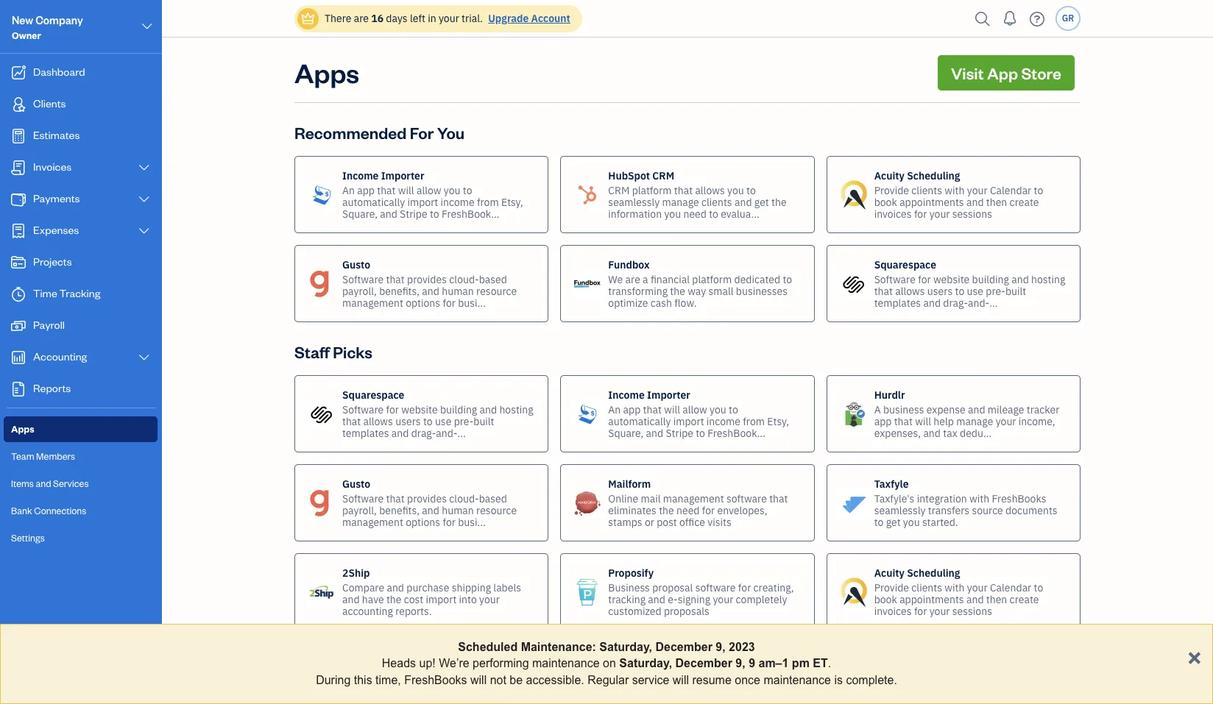 Task type: locate. For each thing, give the bounding box(es) containing it.
management up picks
[[342, 296, 404, 310]]

software
[[727, 492, 767, 506], [696, 581, 736, 595]]

resume
[[693, 674, 732, 687]]

calendar
[[990, 184, 1032, 197], [990, 581, 1032, 595]]

left
[[410, 12, 426, 25]]

invoices
[[875, 207, 912, 221], [875, 605, 912, 618]]

cash
[[651, 296, 672, 310], [385, 694, 406, 705]]

dedicated for fundbox image on the top of the page
[[735, 273, 781, 286]]

building for squarespace icon
[[440, 403, 477, 416]]

zapier image
[[573, 667, 603, 696]]

chart image
[[10, 351, 27, 365]]

time tracking link
[[4, 280, 158, 310]]

1 resource from the top
[[477, 285, 517, 298]]

1 vertical spatial pre-
[[454, 415, 474, 428]]

2 book from the top
[[875, 593, 898, 607]]

0 vertical spatial an
[[342, 184, 355, 197]]

1 horizontal spatial building
[[973, 273, 1010, 286]]

scheduled maintenance: saturday, december 9, 2023 heads up! we're performing maintenance on saturday, december 9, 9 am–1 pm et . during this time, freshbooks will not be accessible. regular service will resume once maintenance is complete.
[[316, 641, 898, 687]]

search image
[[971, 8, 995, 30]]

payroll,
[[342, 285, 377, 298], [342, 504, 377, 517]]

provide for first acuity scheduling icon from the bottom of the page
[[875, 581, 910, 595]]

squarespace right squarespace image
[[875, 258, 937, 271]]

your inside proposify business proposal software for creating, tracking and e-signing your completely customized proposals
[[713, 593, 734, 607]]

services
[[53, 478, 89, 490]]

resource for recommended for you
[[477, 285, 517, 298]]

dedu...
[[960, 427, 992, 440]]

that inside zapier automation platform that allows users to connect applications and build workflows.
[[707, 671, 726, 684]]

1 horizontal spatial 9,
[[736, 658, 746, 670]]

0 vertical spatial we
[[609, 273, 623, 286]]

1 create from the top
[[1010, 196, 1040, 209]]

app inside hurdlr a business expense and mileage tracker app that will help manage your income, expenses, and tax dedu...
[[875, 415, 892, 428]]

1 horizontal spatial dedicated
[[735, 273, 781, 286]]

1 horizontal spatial seamlessly
[[875, 504, 926, 517]]

platform right automation at the bottom right of page
[[665, 671, 705, 684]]

0 vertical spatial resource
[[477, 285, 517, 298]]

0 horizontal spatial stripe
[[400, 207, 428, 221]]

2 payroll, from the top
[[342, 504, 377, 517]]

are for fundbox icon
[[360, 671, 374, 684]]

transforming
[[609, 285, 668, 298], [342, 682, 402, 696]]

proposify image
[[573, 578, 603, 607]]

1 vertical spatial benefits,
[[379, 504, 420, 517]]

seamlessly down 'taxfyle'
[[875, 504, 926, 517]]

1 horizontal spatial use
[[967, 285, 984, 298]]

the inside the "mailform online mail management software that eliminates the need for envelopes, stamps or post office visits"
[[659, 504, 674, 517]]

1 vertical spatial users
[[396, 415, 421, 428]]

0 vertical spatial way
[[688, 285, 706, 298]]

1 human from the top
[[442, 285, 474, 298]]

2 sessions from the top
[[953, 605, 993, 618]]

1 vertical spatial need
[[677, 504, 700, 517]]

1 horizontal spatial optimize
[[609, 296, 648, 310]]

projects
[[33, 255, 72, 269]]

we right fundbox icon
[[342, 671, 357, 684]]

fundbox for fundbox image on the top of the page
[[609, 258, 650, 271]]

businesses for fundbox icon
[[470, 682, 522, 696]]

2 provides from the top
[[407, 492, 447, 506]]

optimize
[[609, 296, 648, 310], [342, 694, 382, 705]]

0 vertical spatial stripe
[[400, 207, 428, 221]]

1 vertical spatial importer
[[647, 389, 691, 402]]

december up resume
[[676, 658, 733, 670]]

clients link
[[4, 90, 158, 120]]

2 horizontal spatial users
[[928, 285, 953, 298]]

1 vertical spatial get
[[886, 516, 901, 529]]

cloud-
[[449, 273, 479, 286], [449, 492, 479, 506]]

2 busi... from the top
[[458, 516, 486, 529]]

fundbox for fundbox icon
[[342, 656, 384, 669]]

management up office at bottom right
[[663, 492, 724, 506]]

gusto for for
[[342, 258, 371, 271]]

seamlessly
[[609, 196, 660, 209], [875, 504, 926, 517]]

gusto software that provides cloud-based payroll, benefits, and human resource management options for busi... for picks
[[342, 478, 517, 529]]

1 gusto image from the top
[[307, 269, 337, 299]]

transfers
[[929, 504, 970, 517]]

import inside 2ship compare and purchase shipping labels and have the cost import into your accounting reports.
[[426, 593, 457, 607]]

decisions
[[905, 694, 949, 705]]

platform inside hubspot crm crm platform that allows you to seamlessly manage clients and get the information you need to evalua...
[[632, 184, 672, 197]]

platform
[[632, 184, 672, 197], [693, 273, 732, 286], [426, 671, 466, 684], [665, 671, 705, 684]]

1 vertical spatial provides
[[407, 492, 447, 506]]

1 invoices from the top
[[875, 207, 912, 221]]

chevron large down image inside "payments" link
[[137, 194, 151, 205]]

2 acuity from the top
[[875, 567, 905, 580]]

fundbox image
[[307, 667, 337, 696]]

2 then from the top
[[987, 593, 1008, 607]]

book for first acuity scheduling icon from the bottom of the page
[[875, 593, 898, 607]]

allows inside hubspot crm crm platform that allows you to seamlessly manage clients and get the information you need to evalua...
[[696, 184, 725, 197]]

0 horizontal spatial etsy,
[[502, 196, 523, 209]]

are right fundbox image on the top of the page
[[626, 273, 641, 286]]

2ship
[[342, 567, 370, 580]]

0 vertical spatial gusto software that provides cloud-based payroll, benefits, and human resource management options for busi...
[[342, 258, 517, 310]]

0 horizontal spatial way
[[422, 682, 440, 696]]

2 gusto image from the top
[[307, 489, 337, 518]]

templates right squarespace image
[[875, 296, 922, 310]]

chevron large down image inside expenses link
[[137, 225, 151, 237]]

hosting for squarespace image
[[1032, 273, 1066, 286]]

0 horizontal spatial dedicated
[[469, 671, 515, 684]]

account
[[531, 12, 571, 25]]

pre-
[[986, 285, 1006, 298], [454, 415, 474, 428]]

upgrade
[[488, 12, 529, 25]]

0 vertical spatial small
[[709, 285, 734, 298]]

maintenance down maintenance: at the bottom left of page
[[533, 658, 600, 670]]

0 horizontal spatial a
[[377, 671, 382, 684]]

dedicated down evalua...
[[735, 273, 781, 286]]

apps
[[295, 55, 360, 90], [11, 423, 34, 435]]

9, left '9'
[[736, 658, 746, 670]]

december down proposals
[[656, 641, 713, 654]]

optimize for fundbox icon
[[342, 694, 382, 705]]

time
[[33, 286, 57, 300]]

chevron large down image
[[140, 18, 154, 35], [137, 162, 151, 174], [137, 194, 151, 205], [137, 225, 151, 237], [137, 352, 151, 364]]

a right fundbox image on the top of the page
[[643, 273, 649, 286]]

1 gusto software that provides cloud-based payroll, benefits, and human resource management options for busi... from the top
[[342, 258, 517, 310]]

1 vertical spatial saturday,
[[620, 658, 672, 670]]

gusto image for recommended
[[307, 269, 337, 299]]

0 horizontal spatial automatically
[[342, 196, 405, 209]]

options for for
[[406, 296, 441, 310]]

software up proposals
[[696, 581, 736, 595]]

...
[[990, 296, 998, 310], [458, 427, 466, 440]]

fundbox image
[[573, 269, 603, 299]]

gr button
[[1056, 6, 1081, 31]]

1 horizontal spatial crm
[[653, 169, 675, 182]]

1 benefits, from the top
[[379, 285, 420, 298]]

options for picks
[[406, 516, 441, 529]]

2 cloud- from the top
[[449, 492, 479, 506]]

0 vertical spatial are
[[354, 12, 369, 25]]

businesses for fundbox image on the top of the page
[[736, 285, 788, 298]]

need inside the "mailform online mail management software that eliminates the need for envelopes, stamps or post office visits"
[[677, 504, 700, 517]]

envelopes,
[[718, 504, 768, 517]]

mailform
[[609, 478, 651, 491]]

acuity scheduling image
[[839, 180, 869, 210], [839, 578, 869, 607]]

0 horizontal spatial built
[[474, 415, 495, 428]]

2 scheduling from the top
[[908, 567, 961, 580]]

1 vertical spatial and-
[[436, 427, 458, 440]]

for inside the "mailform online mail management software that eliminates the need for envelopes, stamps or post office visits"
[[702, 504, 715, 517]]

0 vertical spatial templates
[[875, 296, 922, 310]]

pre- for squarespace icon
[[454, 415, 474, 428]]

financial for fundbox icon
[[385, 671, 424, 684]]

1 vertical spatial businesses
[[470, 682, 522, 696]]

apps inside 'main' element
[[11, 423, 34, 435]]

1 vertical spatial website
[[402, 403, 438, 416]]

to inside zapier automation platform that allows users to connect applications and build workflows.
[[788, 671, 798, 684]]

during
[[316, 674, 351, 687]]

applications
[[648, 682, 704, 696]]

1 provide from the top
[[875, 184, 910, 197]]

1 horizontal spatial from
[[743, 415, 765, 428]]

0 horizontal spatial income importer an app that will allow you to automatically import income from etsy, square, and stripe to freshbook...
[[342, 169, 523, 221]]

2 acuity scheduling image from the top
[[839, 578, 869, 607]]

help left dedu...
[[934, 415, 954, 428]]

allows up evalua...
[[696, 184, 725, 197]]

0 horizontal spatial income
[[342, 169, 379, 182]]

9, left 2023
[[716, 641, 726, 654]]

0 vertical spatial importer
[[381, 169, 425, 182]]

small for fundbox image on the top of the page
[[709, 285, 734, 298]]

time,
[[376, 674, 401, 687]]

expense image
[[10, 224, 27, 239]]

1 vertical spatial sessions
[[953, 605, 993, 618]]

1 horizontal spatial transforming
[[609, 285, 668, 298]]

1 vertical spatial templates
[[342, 427, 389, 440]]

way for fundbox icon
[[422, 682, 440, 696]]

squarespace software for website building and hosting that allows users to use pre-built templates and drag-and-... for squarespace icon
[[342, 389, 534, 440]]

built for squarespace icon
[[474, 415, 495, 428]]

templates right squarespace icon
[[342, 427, 389, 440]]

1 book from the top
[[875, 196, 898, 209]]

1 payroll, from the top
[[342, 285, 377, 298]]

provide for 1st acuity scheduling icon from the top of the page
[[875, 184, 910, 197]]

0 vertical spatial income
[[441, 196, 475, 209]]

project image
[[10, 256, 27, 270]]

way for fundbox image on the top of the page
[[688, 285, 706, 298]]

1 vertical spatial ...
[[458, 427, 466, 440]]

money image
[[10, 319, 27, 334]]

0 vertical spatial squarespace
[[875, 258, 937, 271]]

the inside hubspot crm crm platform that allows you to seamlessly manage clients and get the information you need to evalua...
[[772, 196, 787, 209]]

income for the right the income importer icon
[[609, 389, 645, 402]]

freshbooks right transfers
[[992, 492, 1047, 506]]

malartu image
[[839, 667, 869, 696]]

scheduling
[[908, 169, 961, 182], [908, 567, 961, 580]]

2 gusto software that provides cloud-based payroll, benefits, and human resource management options for busi... from the top
[[342, 478, 517, 529]]

2 provide from the top
[[875, 581, 910, 595]]

0 horizontal spatial optimize
[[342, 694, 382, 705]]

fundbox up this
[[342, 656, 384, 669]]

gusto image
[[307, 269, 337, 299], [307, 489, 337, 518]]

squarespace for squarespace icon
[[342, 389, 405, 402]]

1 horizontal spatial income
[[707, 415, 741, 428]]

your inside 2ship compare and purchase shipping labels and have the cost import into your accounting reports.
[[480, 593, 500, 607]]

0 vertical spatial financial
[[651, 273, 690, 286]]

optimize down this
[[342, 694, 382, 705]]

service
[[632, 674, 670, 687]]

1 busi... from the top
[[458, 296, 486, 310]]

staff picks
[[295, 342, 373, 362]]

0 vertical spatial from
[[477, 196, 499, 209]]

regular
[[588, 674, 629, 687]]

source
[[973, 504, 1004, 517]]

freshbooks
[[992, 492, 1047, 506], [984, 671, 1039, 684], [404, 674, 467, 687]]

0 vertical spatial then
[[987, 196, 1008, 209]]

staff
[[295, 342, 330, 362]]

import for the right the income importer icon
[[674, 415, 705, 428]]

0 vertical spatial create
[[1010, 196, 1040, 209]]

automatically down recommended for you
[[342, 196, 405, 209]]

reports
[[33, 382, 71, 395]]

need left visits
[[677, 504, 700, 517]]

freshbooks inside malartu integrates with freshbooks to help teams organize, analyze, and make better decisions with t...
[[984, 671, 1039, 684]]

stripe
[[400, 207, 428, 221], [666, 427, 694, 440]]

1 horizontal spatial income importer an app that will allow you to automatically import income from etsy, square, and stripe to freshbook...
[[609, 389, 790, 440]]

income importer image
[[307, 180, 337, 210], [573, 400, 603, 429]]

.
[[828, 658, 832, 670]]

accounting
[[33, 350, 87, 364]]

provides
[[407, 273, 447, 286], [407, 492, 447, 506]]

1 then from the top
[[987, 196, 1008, 209]]

drag- for squarespace image
[[944, 296, 969, 310]]

0 vertical spatial acuity
[[875, 169, 905, 182]]

1 vertical spatial way
[[422, 682, 440, 696]]

1 sessions from the top
[[953, 207, 993, 221]]

chevron large down image for payments
[[137, 194, 151, 205]]

1 vertical spatial transforming
[[342, 682, 402, 696]]

0 horizontal spatial transforming
[[342, 682, 402, 696]]

estimates link
[[4, 122, 158, 152]]

payroll, up picks
[[342, 285, 377, 298]]

0 vertical spatial cloud-
[[449, 273, 479, 286]]

platform inside zapier automation platform that allows users to connect applications and build workflows.
[[665, 671, 705, 684]]

fundbox we are a financial platform dedicated to transforming the way small businesses optimize cash flow.
[[609, 258, 793, 310], [342, 656, 526, 705]]

dedicated down "performing"
[[469, 671, 515, 684]]

import for 2ship image
[[426, 593, 457, 607]]

with
[[945, 184, 965, 197], [970, 492, 990, 506], [945, 581, 965, 595], [962, 671, 982, 684], [951, 694, 971, 705]]

taxfyle
[[875, 478, 909, 491]]

management up 2ship
[[342, 516, 404, 529]]

1 horizontal spatial square,
[[609, 427, 644, 440]]

saturday, up automation at the bottom right of page
[[620, 658, 672, 670]]

payroll link
[[4, 312, 158, 342]]

go to help image
[[1026, 8, 1050, 30]]

1 cloud- from the top
[[449, 273, 479, 286]]

management for for
[[342, 296, 404, 310]]

1 vertical spatial management
[[663, 492, 724, 506]]

accessible.
[[526, 674, 585, 687]]

allows
[[696, 184, 725, 197], [896, 285, 925, 298], [363, 415, 393, 428], [728, 671, 758, 684]]

1 options from the top
[[406, 296, 441, 310]]

platform down hubspot
[[632, 184, 672, 197]]

fundbox we are a financial platform dedicated to transforming the way small businesses optimize cash flow. for fundbox icon
[[342, 656, 526, 705]]

1 vertical spatial seamlessly
[[875, 504, 926, 517]]

2 human from the top
[[442, 504, 474, 517]]

1 horizontal spatial freshbook...
[[708, 427, 766, 440]]

are left time,
[[360, 671, 374, 684]]

apps up 'team'
[[11, 423, 34, 435]]

1 vertical spatial acuity scheduling image
[[839, 578, 869, 607]]

1 vertical spatial hosting
[[500, 403, 534, 416]]

2 vertical spatial are
[[360, 671, 374, 684]]

1 horizontal spatial get
[[886, 516, 901, 529]]

1 vertical spatial fundbox
[[342, 656, 384, 669]]

1 horizontal spatial and-
[[968, 296, 990, 310]]

1 horizontal spatial built
[[1006, 285, 1027, 298]]

cloud- for recommended for you
[[449, 273, 479, 286]]

crm
[[653, 169, 675, 182], [609, 184, 630, 197]]

... for squarespace image
[[990, 296, 998, 310]]

1 provides from the top
[[407, 273, 447, 286]]

app
[[988, 63, 1019, 83]]

optimize right fundbox image on the top of the page
[[609, 296, 648, 310]]

2 gusto from the top
[[342, 478, 371, 491]]

automatically up mailform
[[609, 415, 671, 428]]

1 based from the top
[[479, 273, 507, 286]]

sessions for 1st acuity scheduling icon from the top of the page
[[953, 207, 993, 221]]

1 horizontal spatial website
[[934, 273, 970, 286]]

0 horizontal spatial ...
[[458, 427, 466, 440]]

that inside hurdlr a business expense and mileage tracker app that will help manage your income, expenses, and tax dedu...
[[895, 415, 913, 428]]

payroll, up 2ship
[[342, 504, 377, 517]]

seamlessly down hubspot
[[609, 196, 660, 209]]

transforming down heads
[[342, 682, 402, 696]]

book
[[875, 196, 898, 209], [875, 593, 898, 607]]

will
[[398, 184, 414, 197], [664, 403, 680, 416], [916, 415, 932, 428], [471, 674, 487, 687], [673, 674, 689, 687]]

freshbooks up t...
[[984, 671, 1039, 684]]

are for fundbox image on the top of the page
[[626, 273, 641, 286]]

templates for squarespace icon
[[342, 427, 389, 440]]

software up visits
[[727, 492, 767, 506]]

invoices link
[[4, 153, 158, 183]]

apps down there
[[295, 55, 360, 90]]

0 vertical spatial provides
[[407, 273, 447, 286]]

stamps
[[609, 516, 643, 529]]

manage
[[662, 196, 699, 209], [957, 415, 994, 428]]

1 acuity from the top
[[875, 169, 905, 182]]

with inside taxfyle taxfyle's integration with freshbooks seamlessly transfers source documents to get you started.
[[970, 492, 990, 506]]

cost
[[404, 593, 424, 607]]

freshbooks down up!
[[404, 674, 467, 687]]

0 horizontal spatial website
[[402, 403, 438, 416]]

gr
[[1063, 13, 1075, 24]]

a for fundbox icon
[[377, 671, 382, 684]]

there are 16 days left in your trial. upgrade account
[[325, 12, 571, 25]]

crm down hubspot
[[609, 184, 630, 197]]

need left evalua...
[[684, 207, 707, 221]]

an
[[342, 184, 355, 197], [609, 403, 621, 416]]

pre- for squarespace image
[[986, 285, 1006, 298]]

0 vertical spatial payroll,
[[342, 285, 377, 298]]

are left 16
[[354, 12, 369, 25]]

squarespace down picks
[[342, 389, 405, 402]]

help inside hurdlr a business expense and mileage tracker app that will help manage your income, expenses, and tax dedu...
[[934, 415, 954, 428]]

maintenance down pm
[[764, 674, 832, 687]]

we right fundbox image on the top of the page
[[609, 273, 623, 286]]

0 horizontal spatial and-
[[436, 427, 458, 440]]

1 vertical spatial cash
[[385, 694, 406, 705]]

2 vertical spatial users
[[760, 671, 786, 684]]

fundbox right fundbox image on the top of the page
[[609, 258, 650, 271]]

0 vertical spatial import
[[408, 196, 438, 209]]

help inside malartu integrates with freshbooks to help teams organize, analyze, and make better decisions with t...
[[875, 682, 895, 696]]

a
[[875, 403, 881, 416]]

manage inside hurdlr a business expense and mileage tracker app that will help manage your income, expenses, and tax dedu...
[[957, 415, 994, 428]]

clients inside hubspot crm crm platform that allows you to seamlessly manage clients and get the information you need to evalua...
[[702, 196, 733, 209]]

bank
[[11, 505, 32, 517]]

2 options from the top
[[406, 516, 441, 529]]

december
[[656, 641, 713, 654], [676, 658, 733, 670]]

based for staff picks
[[479, 492, 507, 506]]

1 vertical spatial squarespace software for website building and hosting that allows users to use pre-built templates and drag-and-...
[[342, 389, 534, 440]]

on
[[603, 658, 616, 670]]

apps link
[[4, 417, 158, 443]]

0 horizontal spatial templates
[[342, 427, 389, 440]]

management for picks
[[342, 516, 404, 529]]

hurdlr image
[[839, 400, 869, 429]]

payroll, for picks
[[342, 504, 377, 517]]

1 horizontal spatial way
[[688, 285, 706, 298]]

software inside the "mailform online mail management software that eliminates the need for envelopes, stamps or post office visits"
[[727, 492, 767, 506]]

get inside taxfyle taxfyle's integration with freshbooks seamlessly transfers source documents to get you started.
[[886, 516, 901, 529]]

help left teams
[[875, 682, 895, 696]]

clients for first acuity scheduling icon from the bottom of the page
[[912, 581, 943, 595]]

1 horizontal spatial automatically
[[609, 415, 671, 428]]

1 vertical spatial book
[[875, 593, 898, 607]]

2 based from the top
[[479, 492, 507, 506]]

transforming right fundbox image on the top of the page
[[609, 285, 668, 298]]

for inside proposify business proposal software for creating, tracking and e-signing your completely customized proposals
[[739, 581, 751, 595]]

2 resource from the top
[[477, 504, 517, 517]]

a right this
[[377, 671, 382, 684]]

0 vertical spatial drag-
[[944, 296, 969, 310]]

need
[[684, 207, 707, 221], [677, 504, 700, 517]]

0 vertical spatial busi...
[[458, 296, 486, 310]]

to
[[463, 184, 472, 197], [747, 184, 756, 197], [1034, 184, 1044, 197], [430, 207, 439, 221], [709, 207, 719, 221], [783, 273, 793, 286], [956, 285, 965, 298], [729, 403, 739, 416], [423, 415, 433, 428], [696, 427, 706, 440], [875, 516, 884, 529], [1034, 581, 1044, 595], [517, 671, 526, 684], [788, 671, 798, 684], [1041, 671, 1050, 684]]

0 vertical spatial a
[[643, 273, 649, 286]]

2 invoices from the top
[[875, 605, 912, 618]]

1 horizontal spatial templates
[[875, 296, 922, 310]]

2 vertical spatial management
[[342, 516, 404, 529]]

mileage
[[988, 403, 1025, 416]]

1 vertical spatial income
[[609, 389, 645, 402]]

crm right hubspot
[[653, 169, 675, 182]]

1 vertical spatial manage
[[957, 415, 994, 428]]

clients
[[33, 96, 66, 110]]

users inside zapier automation platform that allows users to connect applications and build workflows.
[[760, 671, 786, 684]]

signing
[[678, 593, 711, 607]]

1 vertical spatial 9,
[[736, 658, 746, 670]]

clients for 1st acuity scheduling icon from the top of the page
[[912, 184, 943, 197]]

1 acuity scheduling image from the top
[[839, 180, 869, 210]]

1 gusto from the top
[[342, 258, 371, 271]]

1 vertical spatial december
[[676, 658, 733, 670]]

0 vertical spatial income importer image
[[307, 180, 337, 210]]

1 horizontal spatial small
[[709, 285, 734, 298]]

cash for fundbox icon
[[385, 694, 406, 705]]

complete.
[[847, 674, 898, 687]]

1 horizontal spatial income
[[609, 389, 645, 402]]

transforming for fundbox icon
[[342, 682, 402, 696]]

allows down '9'
[[728, 671, 758, 684]]

saturday, up zapier
[[600, 641, 653, 654]]

payroll
[[33, 318, 65, 332]]

you inside taxfyle taxfyle's integration with freshbooks seamlessly transfers source documents to get you started.
[[904, 516, 920, 529]]

... for squarespace icon
[[458, 427, 466, 440]]

2 benefits, from the top
[[379, 504, 420, 517]]

templates
[[875, 296, 922, 310], [342, 427, 389, 440]]

your
[[439, 12, 459, 25], [968, 184, 988, 197], [930, 207, 950, 221], [996, 415, 1017, 428], [968, 581, 988, 595], [480, 593, 500, 607], [713, 593, 734, 607], [930, 605, 950, 618]]

square,
[[342, 207, 378, 221], [609, 427, 644, 440]]

gusto software that provides cloud-based payroll, benefits, and human resource management options for busi... for for
[[342, 258, 517, 310]]

1 vertical spatial income importer an app that will allow you to automatically import income from etsy, square, and stripe to freshbook...
[[609, 389, 790, 440]]

income importer an app that will allow you to automatically import income from etsy, square, and stripe to freshbook... for the right the income importer icon
[[609, 389, 790, 440]]



Task type: vqa. For each thing, say whether or not it's contained in the screenshot.


Task type: describe. For each thing, give the bounding box(es) containing it.
customized
[[609, 605, 662, 618]]

and inside malartu integrates with freshbooks to help teams organize, analyze, and make better decisions with t...
[[1013, 682, 1030, 696]]

that inside hubspot crm crm platform that allows you to seamlessly manage clients and get the information you need to evalua...
[[674, 184, 693, 197]]

seamlessly inside hubspot crm crm platform that allows you to seamlessly manage clients and get the information you need to evalua...
[[609, 196, 660, 209]]

reports.
[[396, 605, 432, 618]]

we for fundbox icon
[[342, 671, 357, 684]]

busi... for recommended for you
[[458, 296, 486, 310]]

shipping
[[452, 581, 491, 595]]

once
[[735, 674, 761, 687]]

management inside the "mailform online mail management software that eliminates the need for envelopes, stamps or post office visits"
[[663, 492, 724, 506]]

and- for squarespace image
[[968, 296, 990, 310]]

creating,
[[754, 581, 794, 595]]

tracker
[[1027, 403, 1060, 416]]

1 horizontal spatial income importer image
[[573, 400, 603, 429]]

visit app store
[[951, 63, 1062, 83]]

dedicated for fundbox icon
[[469, 671, 515, 684]]

then for 1st acuity scheduling icon from the top of the page
[[987, 196, 1008, 209]]

small for fundbox icon
[[443, 682, 468, 696]]

recommended for you
[[295, 122, 465, 143]]

heads
[[382, 658, 416, 670]]

visit app store link
[[938, 55, 1075, 91]]

the inside 2ship compare and purchase shipping labels and have the cost import into your accounting reports.
[[387, 593, 402, 607]]

expenses link
[[4, 217, 158, 247]]

2ship compare and purchase shipping labels and have the cost import into your accounting reports.
[[342, 567, 521, 618]]

gusto for picks
[[342, 478, 371, 491]]

projects link
[[4, 248, 158, 278]]

have
[[362, 593, 384, 607]]

settings
[[11, 532, 45, 544]]

to inside taxfyle taxfyle's integration with freshbooks seamlessly transfers source documents to get you started.
[[875, 516, 884, 529]]

1 horizontal spatial apps
[[295, 55, 360, 90]]

flow. for fundbox icon
[[409, 694, 431, 705]]

taxfyle taxfyle's integration with freshbooks seamlessly transfers source documents to get you started.
[[875, 478, 1058, 529]]

payments link
[[4, 185, 158, 215]]

dashboard image
[[10, 66, 27, 80]]

payment image
[[10, 192, 27, 207]]

1 vertical spatial square,
[[609, 427, 644, 440]]

client image
[[10, 97, 27, 112]]

information
[[609, 207, 662, 221]]

in
[[428, 12, 436, 25]]

acuity for first acuity scheduling icon from the bottom of the page
[[875, 567, 905, 580]]

cash for fundbox image on the top of the page
[[651, 296, 672, 310]]

time tracking
[[33, 286, 100, 300]]

tax
[[944, 427, 958, 440]]

sessions for first acuity scheduling icon from the bottom of the page
[[953, 605, 993, 618]]

your inside hurdlr a business expense and mileage tracker app that will help manage your income, expenses, and tax dedu...
[[996, 415, 1017, 428]]

0 vertical spatial december
[[656, 641, 713, 654]]

built for squarespace image
[[1006, 285, 1027, 298]]

0 vertical spatial saturday,
[[600, 641, 653, 654]]

dashboard
[[33, 65, 85, 79]]

organize,
[[929, 682, 970, 696]]

1 vertical spatial crm
[[609, 184, 630, 197]]

manage inside hubspot crm crm platform that allows you to seamlessly manage clients and get the information you need to evalua...
[[662, 196, 699, 209]]

visits
[[708, 516, 732, 529]]

and inside proposify business proposal software for creating, tracking and e-signing your completely customized proposals
[[648, 593, 666, 607]]

team members
[[11, 451, 75, 463]]

2023
[[729, 641, 755, 654]]

building for squarespace image
[[973, 273, 1010, 286]]

crown image
[[300, 11, 316, 26]]

malartu
[[875, 671, 910, 684]]

users for squarespace icon
[[396, 415, 421, 428]]

for
[[410, 122, 434, 143]]

2 appointments from the top
[[900, 593, 965, 607]]

then for first acuity scheduling icon from the bottom of the page
[[987, 593, 1008, 607]]

1 vertical spatial allow
[[683, 403, 708, 416]]

hurdlr
[[875, 389, 905, 402]]

and inside 'main' element
[[36, 478, 51, 490]]

templates for squarespace image
[[875, 296, 922, 310]]

and inside hubspot crm crm platform that allows you to seamlessly manage clients and get the information you need to evalua...
[[735, 196, 752, 209]]

is
[[835, 674, 843, 687]]

tracking
[[59, 286, 100, 300]]

use for squarespace icon
[[435, 415, 452, 428]]

be
[[510, 674, 523, 687]]

flow. for fundbox image on the top of the page
[[675, 296, 697, 310]]

connect
[[609, 682, 646, 696]]

chevron large down image for invoices
[[137, 162, 151, 174]]

get inside hubspot crm crm platform that allows you to seamlessly manage clients and get the information you need to evalua...
[[755, 196, 769, 209]]

proposals
[[664, 605, 710, 618]]

software inside proposify business proposal software for creating, tracking and e-signing your completely customized proposals
[[696, 581, 736, 595]]

1 horizontal spatial etsy,
[[768, 415, 790, 428]]

0 horizontal spatial app
[[357, 184, 375, 197]]

1 horizontal spatial an
[[609, 403, 621, 416]]

not
[[490, 674, 507, 687]]

hurdlr a business expense and mileage tracker app that will help manage your income, expenses, and tax dedu...
[[875, 389, 1060, 440]]

income for top the income importer icon
[[342, 169, 379, 182]]

malartu integrates with freshbooks to help teams organize, analyze, and make better decisions with t...
[[875, 671, 1058, 705]]

platform down evalua...
[[693, 273, 732, 286]]

squarespace for squarespace image
[[875, 258, 937, 271]]

team members link
[[4, 444, 158, 470]]

allows inside zapier automation platform that allows users to connect applications and build workflows.
[[728, 671, 758, 684]]

workflows.
[[609, 694, 659, 705]]

that inside the "mailform online mail management software that eliminates the need for envelopes, stamps or post office visits"
[[770, 492, 788, 506]]

2 create from the top
[[1010, 593, 1040, 607]]

chevron large down image for expenses
[[137, 225, 151, 237]]

× dialog
[[0, 625, 1214, 705]]

and- for squarespace icon
[[436, 427, 458, 440]]

human for staff picks
[[442, 504, 474, 517]]

notifications image
[[999, 4, 1022, 33]]

t...
[[974, 694, 986, 705]]

import for top the income importer icon
[[408, 196, 438, 209]]

0 horizontal spatial income
[[441, 196, 475, 209]]

1 vertical spatial stripe
[[666, 427, 694, 440]]

optimize for fundbox image on the top of the page
[[609, 296, 648, 310]]

will inside hurdlr a business expense and mileage tracker app that will help manage your income, expenses, and tax dedu...
[[916, 415, 932, 428]]

16
[[371, 12, 384, 25]]

allows right squarespace icon
[[363, 415, 393, 428]]

1 acuity scheduling provide clients with your calendar to book appointments and then create invoices for your sessions from the top
[[875, 169, 1044, 221]]

evalua...
[[721, 207, 760, 221]]

mailform image
[[573, 489, 603, 518]]

owner
[[12, 29, 41, 41]]

automation
[[609, 671, 663, 684]]

you
[[437, 122, 465, 143]]

income,
[[1019, 415, 1056, 428]]

0 vertical spatial allow
[[417, 184, 442, 197]]

to inside malartu integrates with freshbooks to help teams organize, analyze, and make better decisions with t...
[[1041, 671, 1050, 684]]

invoice image
[[10, 161, 27, 175]]

proposal
[[653, 581, 693, 595]]

1 horizontal spatial app
[[623, 403, 641, 416]]

book for 1st acuity scheduling icon from the top of the page
[[875, 196, 898, 209]]

0 vertical spatial 9,
[[716, 641, 726, 654]]

this
[[354, 674, 372, 687]]

purchase
[[407, 581, 450, 595]]

upgrade account link
[[485, 12, 571, 25]]

seamlessly inside taxfyle taxfyle's integration with freshbooks seamlessly transfers source documents to get you started.
[[875, 504, 926, 517]]

platform down we're
[[426, 671, 466, 684]]

invoices for first acuity scheduling icon from the bottom of the page
[[875, 605, 912, 618]]

store
[[1022, 63, 1062, 83]]

website for squarespace icon
[[402, 403, 438, 416]]

0 vertical spatial crm
[[653, 169, 675, 182]]

allows right squarespace image
[[896, 285, 925, 298]]

benefits, for picks
[[379, 504, 420, 517]]

0 vertical spatial maintenance
[[533, 658, 600, 670]]

office
[[680, 516, 706, 529]]

or
[[645, 516, 655, 529]]

acuity for 1st acuity scheduling icon from the top of the page
[[875, 169, 905, 182]]

and inside zapier automation platform that allows users to connect applications and build workflows.
[[707, 682, 724, 696]]

drag- for squarespace icon
[[411, 427, 436, 440]]

recommended
[[295, 122, 407, 143]]

2ship image
[[307, 578, 337, 607]]

visit
[[951, 63, 984, 83]]

squarespace image
[[307, 400, 337, 429]]

need inside hubspot crm crm platform that allows you to seamlessly manage clients and get the information you need to evalua...
[[684, 207, 707, 221]]

provides for for
[[407, 273, 447, 286]]

human for recommended for you
[[442, 285, 474, 298]]

settings link
[[4, 526, 158, 552]]

business
[[609, 581, 650, 595]]

items and services
[[11, 478, 89, 490]]

busi... for staff picks
[[458, 516, 486, 529]]

cloud- for staff picks
[[449, 492, 479, 506]]

bank connections link
[[4, 499, 158, 524]]

income importer an app that will allow you to automatically import income from etsy, square, and stripe to freshbook... for top the income importer icon
[[342, 169, 523, 221]]

we for fundbox image on the top of the page
[[609, 273, 623, 286]]

mailform online mail management software that eliminates the need for envelopes, stamps or post office visits
[[609, 478, 788, 529]]

gusto image for staff
[[307, 489, 337, 518]]

freshbooks inside taxfyle taxfyle's integration with freshbooks seamlessly transfers source documents to get you started.
[[992, 492, 1047, 506]]

users for squarespace image
[[928, 285, 953, 298]]

payroll, for for
[[342, 285, 377, 298]]

am–1
[[759, 658, 789, 670]]

0 vertical spatial square,
[[342, 207, 378, 221]]

1 scheduling from the top
[[908, 169, 961, 182]]

payments
[[33, 191, 80, 205]]

estimate image
[[10, 129, 27, 144]]

provides for picks
[[407, 492, 447, 506]]

bank connections
[[11, 505, 86, 517]]

financial for fundbox image on the top of the page
[[651, 273, 690, 286]]

invoices for 1st acuity scheduling icon from the top of the page
[[875, 207, 912, 221]]

a for fundbox image on the top of the page
[[643, 273, 649, 286]]

hubspot
[[609, 169, 650, 182]]

× button
[[1188, 643, 1202, 670]]

we're
[[439, 658, 470, 670]]

make
[[1033, 682, 1058, 696]]

1 horizontal spatial importer
[[647, 389, 691, 402]]

benefits, for for
[[379, 285, 420, 298]]

squarespace software for website building and hosting that allows users to use pre-built templates and drag-and-... for squarespace image
[[875, 258, 1066, 310]]

into
[[459, 593, 477, 607]]

0 horizontal spatial an
[[342, 184, 355, 197]]

resource for staff picks
[[477, 504, 517, 517]]

freshbooks inside scheduled maintenance: saturday, december 9, 2023 heads up! we're performing maintenance on saturday, december 9, 9 am–1 pm et . during this time, freshbooks will not be accessible. regular service will resume once maintenance is complete.
[[404, 674, 467, 687]]

report image
[[10, 382, 27, 397]]

hosting for squarespace icon
[[500, 403, 534, 416]]

squarespace image
[[839, 269, 869, 299]]

1 calendar from the top
[[990, 184, 1032, 197]]

use for squarespace image
[[967, 285, 984, 298]]

2 acuity scheduling provide clients with your calendar to book appointments and then create invoices for your sessions from the top
[[875, 567, 1044, 618]]

0 horizontal spatial freshbook...
[[442, 207, 500, 221]]

hubspot crm image
[[573, 180, 603, 210]]

1 vertical spatial freshbook...
[[708, 427, 766, 440]]

1 horizontal spatial maintenance
[[764, 674, 832, 687]]

up!
[[419, 658, 436, 670]]

company
[[35, 13, 83, 27]]

2 calendar from the top
[[990, 581, 1032, 595]]

website for squarespace image
[[934, 273, 970, 286]]

compare
[[342, 581, 385, 595]]

chevron large down image for accounting
[[137, 352, 151, 364]]

1 appointments from the top
[[900, 196, 965, 209]]

fundbox we are a financial platform dedicated to transforming the way small businesses optimize cash flow. for fundbox image on the top of the page
[[609, 258, 793, 310]]

new company owner
[[12, 13, 83, 41]]

performing
[[473, 658, 529, 670]]

connections
[[34, 505, 86, 517]]

items
[[11, 478, 34, 490]]

1 vertical spatial income
[[707, 415, 741, 428]]

based for recommended for you
[[479, 273, 507, 286]]

estimates
[[33, 128, 80, 142]]

1 vertical spatial from
[[743, 415, 765, 428]]

trial.
[[462, 12, 483, 25]]

mail
[[641, 492, 661, 506]]

better
[[875, 694, 903, 705]]

timer image
[[10, 287, 27, 302]]

main element
[[0, 0, 199, 705]]

completely
[[736, 593, 788, 607]]

business
[[884, 403, 925, 416]]

taxfyle image
[[839, 489, 869, 518]]



